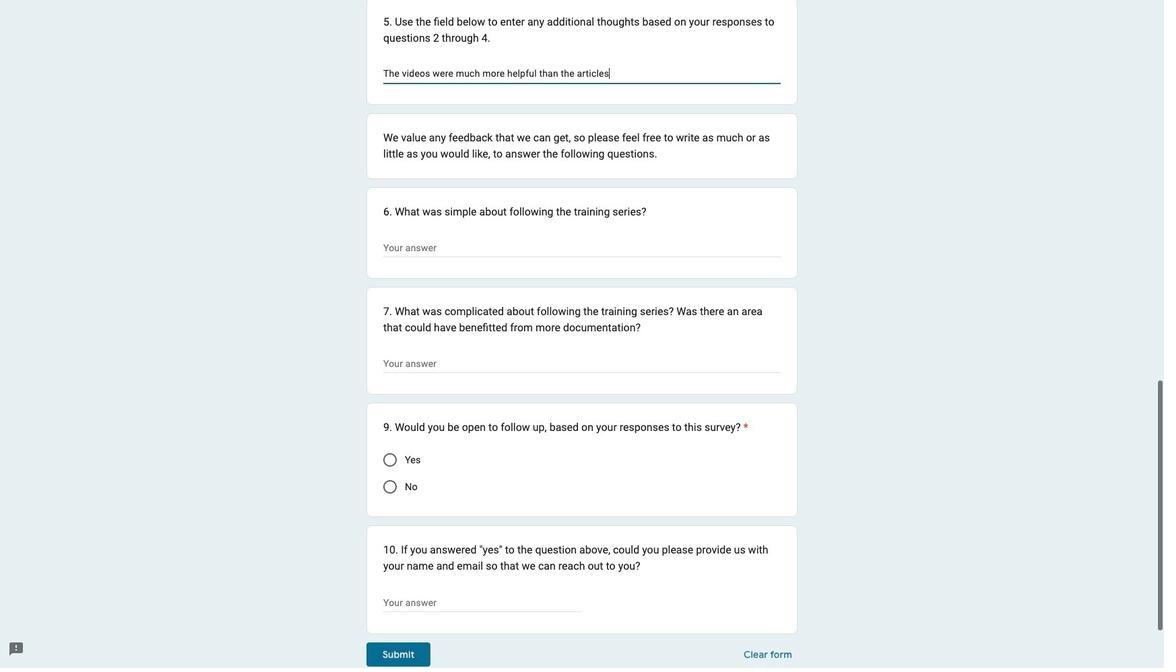 Task type: describe. For each thing, give the bounding box(es) containing it.
Yes radio
[[383, 453, 397, 467]]

required question element
[[741, 420, 749, 436]]

1 heading from the top
[[383, 130, 781, 162]]

yes image
[[383, 453, 397, 467]]

no image
[[383, 480, 397, 494]]

2 heading from the top
[[383, 420, 749, 436]]



Task type: vqa. For each thing, say whether or not it's contained in the screenshot.
bottom heading
yes



Task type: locate. For each thing, give the bounding box(es) containing it.
None text field
[[383, 240, 781, 257], [383, 356, 781, 372], [383, 240, 781, 257], [383, 356, 781, 372]]

None text field
[[383, 67, 781, 83], [383, 595, 582, 611], [383, 67, 781, 83], [383, 595, 582, 611]]

list item
[[367, 113, 798, 179]]

1 vertical spatial heading
[[383, 420, 749, 436]]

0 vertical spatial heading
[[383, 130, 781, 162]]

heading
[[383, 130, 781, 162], [383, 420, 749, 436]]

report a problem to google image
[[8, 642, 24, 658]]

list
[[367, 0, 798, 635]]

No radio
[[383, 480, 397, 494]]



